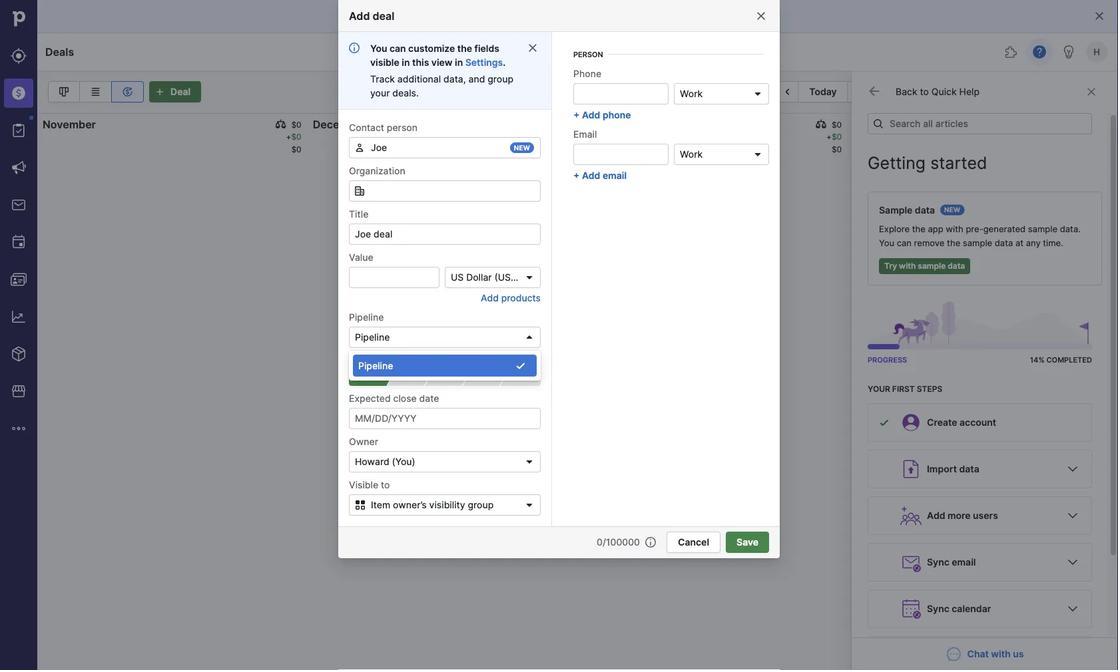 Task type: vqa. For each thing, say whether or not it's contained in the screenshot.
bottom To
yes



Task type: locate. For each thing, give the bounding box(es) containing it.
None field
[[349, 181, 541, 202], [349, 327, 541, 381], [349, 181, 541, 202], [349, 327, 541, 381]]

deals.
[[393, 87, 419, 99]]

0 vertical spatial sync
[[927, 557, 950, 569]]

color secondary image right next month icon
[[868, 85, 881, 98]]

in right view
[[455, 57, 463, 68]]

data inside explore the app with pre-generated sample data. you can remove the sample data at any time.
[[995, 238, 1014, 248]]

quick help image
[[1032, 44, 1048, 60]]

2 vertical spatial the
[[947, 238, 961, 248]]

with right app on the right top of page
[[946, 224, 964, 235]]

+
[[574, 109, 580, 121], [286, 132, 291, 142], [827, 132, 832, 142], [574, 170, 580, 181]]

try with sample data button
[[879, 258, 971, 274]]

0 horizontal spatial with
[[899, 261, 916, 271]]

+ add email
[[574, 170, 627, 181]]

group down .
[[488, 73, 514, 85]]

+ $0 $0
[[286, 132, 302, 155], [827, 132, 842, 155]]

cancel
[[678, 537, 710, 549]]

data right import
[[960, 464, 980, 475]]

0 horizontal spatial sample
[[918, 261, 946, 271]]

to up 'item' at the left bottom of the page
[[381, 480, 390, 491]]

additional
[[398, 73, 441, 85]]

0 vertical spatial the
[[458, 43, 472, 54]]

work button
[[674, 83, 769, 105], [674, 144, 769, 165]]

with left "us"
[[992, 649, 1011, 661]]

None text field
[[574, 83, 669, 105], [349, 137, 541, 159], [574, 144, 669, 165], [349, 181, 541, 202], [574, 83, 669, 105], [349, 137, 541, 159], [574, 144, 669, 165], [349, 181, 541, 202]]

1 horizontal spatial sample
[[963, 238, 993, 248]]

save
[[737, 537, 759, 549]]

1 vertical spatial sample
[[963, 238, 993, 248]]

campaigns image
[[11, 160, 27, 176]]

0 horizontal spatial email
[[603, 170, 627, 181]]

None text field
[[349, 224, 541, 245], [349, 267, 440, 288], [349, 224, 541, 245], [349, 267, 440, 288]]

0 vertical spatial email
[[603, 170, 627, 181]]

color secondary image
[[868, 85, 881, 98], [1084, 87, 1100, 97]]

1 horizontal spatial can
[[897, 238, 912, 248]]

menu item
[[0, 75, 37, 112]]

2 vertical spatial sample
[[918, 261, 946, 271]]

contact
[[349, 122, 384, 133]]

sample inside button
[[918, 261, 946, 271]]

1 vertical spatial to
[[381, 480, 390, 491]]

with right try
[[899, 261, 916, 271]]

2 horizontal spatial with
[[992, 649, 1011, 661]]

dollar
[[466, 272, 492, 283]]

1 work from the top
[[680, 88, 703, 100]]

pipeline inside button
[[920, 86, 956, 98]]

visible
[[370, 57, 400, 68]]

h button
[[1084, 39, 1111, 65]]

0 vertical spatial with
[[946, 224, 964, 235]]

add products
[[481, 292, 541, 304]]

group inside track additional data, and group your deals.
[[488, 73, 514, 85]]

can down explore
[[897, 238, 912, 248]]

can
[[390, 43, 406, 54], [897, 238, 912, 248]]

calendar
[[952, 604, 992, 615]]

you inside you can customize the fields visible in this view in
[[370, 43, 387, 54]]

today
[[810, 86, 837, 98]]

2 vertical spatial with
[[992, 649, 1011, 661]]

color primary image
[[756, 11, 767, 21], [528, 43, 538, 53], [958, 87, 974, 97], [753, 89, 763, 99], [873, 119, 884, 129], [275, 119, 286, 130], [816, 119, 827, 130], [1086, 119, 1097, 130], [354, 143, 365, 153], [524, 272, 535, 283], [524, 332, 535, 343], [352, 500, 368, 511], [522, 500, 538, 511], [1065, 508, 1081, 524], [1065, 555, 1081, 571]]

0 horizontal spatial + $0 $0
[[286, 132, 302, 155]]

color primary image inside howard (you) popup button
[[524, 457, 535, 468]]

1 work field from the top
[[674, 83, 769, 105]]

0 horizontal spatial you
[[370, 43, 387, 54]]

add left the more
[[927, 511, 946, 522]]

to
[[920, 86, 929, 98], [381, 480, 390, 491]]

to right back on the top of page
[[920, 86, 929, 98]]

sample up any
[[1028, 224, 1058, 235]]

new
[[514, 144, 530, 152]]

0 horizontal spatial in
[[402, 57, 410, 68]]

you up visible
[[370, 43, 387, 54]]

1 vertical spatial email
[[952, 557, 976, 569]]

november
[[43, 118, 96, 131]]

menu
[[0, 0, 37, 671]]

1 vertical spatial work button
[[674, 144, 769, 165]]

2 work field from the top
[[674, 144, 769, 165]]

add down us dollar (usd) popup button
[[481, 292, 499, 304]]

sync for sync calendar
[[927, 604, 950, 615]]

work field for email
[[674, 144, 769, 165]]

item
[[371, 500, 391, 511]]

1 horizontal spatial + $0 $0
[[827, 132, 842, 155]]

next month image
[[851, 87, 867, 97]]

color primary image inside us dollar (usd) popup button
[[524, 272, 535, 283]]

color info image
[[349, 43, 360, 53]]

sample
[[879, 205, 913, 216]]

2 work from the top
[[680, 149, 703, 160]]

2 + $0 $0 from the left
[[827, 132, 842, 155]]

email down add more users
[[952, 557, 976, 569]]

0 horizontal spatial to
[[381, 480, 390, 491]]

0 vertical spatial work
[[680, 88, 703, 100]]

with for try with sample data
[[899, 261, 916, 271]]

settings link
[[465, 57, 503, 68]]

add deal
[[349, 9, 395, 22]]

app
[[928, 224, 944, 235]]

email down the january 2024
[[603, 170, 627, 181]]

1 vertical spatial the
[[912, 224, 926, 235]]

Search Pipedrive field
[[439, 39, 679, 65]]

14%
[[1031, 356, 1045, 365]]

1 + $0 $0 from the left
[[286, 132, 302, 155]]

the left fields
[[458, 43, 472, 54]]

previous month image
[[780, 87, 796, 97]]

1 horizontal spatial in
[[455, 57, 463, 68]]

0 vertical spatial group
[[488, 73, 514, 85]]

Work field
[[674, 83, 769, 105], [674, 144, 769, 165]]

+ $0 $0 for november
[[286, 132, 302, 155]]

2 in from the left
[[455, 57, 463, 68]]

14% completed
[[1031, 356, 1093, 365]]

with
[[946, 224, 964, 235], [899, 261, 916, 271], [992, 649, 1011, 661]]

2 sync from the top
[[927, 604, 950, 615]]

0 horizontal spatial can
[[390, 43, 406, 54]]

forecast image
[[120, 84, 136, 100]]

0 vertical spatial you
[[370, 43, 387, 54]]

you down explore
[[879, 238, 895, 248]]

0 vertical spatial sample
[[1028, 224, 1058, 235]]

to for back
[[920, 86, 929, 98]]

add left the deal
[[349, 9, 370, 22]]

2 work button from the top
[[674, 144, 769, 165]]

contacts image
[[11, 272, 27, 288]]

time.
[[1043, 238, 1064, 248]]

jump back 4 months image
[[758, 87, 774, 97]]

leads image
[[11, 48, 27, 64]]

quick
[[932, 86, 957, 98]]

group right visibility
[[468, 500, 494, 511]]

view
[[432, 57, 453, 68]]

1 vertical spatial you
[[879, 238, 895, 248]]

can up visible
[[390, 43, 406, 54]]

0 horizontal spatial the
[[458, 43, 472, 54]]

1 vertical spatial work field
[[674, 144, 769, 165]]

december 2023
[[313, 118, 396, 131]]

person
[[574, 50, 603, 59]]

1 horizontal spatial color secondary image
[[1084, 87, 1100, 97]]

1 horizontal spatial you
[[879, 238, 895, 248]]

sync up sync calendar
[[927, 557, 950, 569]]

add for add more users
[[927, 511, 946, 522]]

$0
[[291, 120, 302, 130], [832, 120, 842, 130], [1102, 120, 1113, 130], [291, 132, 302, 142], [832, 132, 842, 142], [1102, 132, 1113, 142], [291, 145, 302, 155], [832, 145, 842, 155], [1102, 145, 1113, 155]]

sample down the remove
[[918, 261, 946, 271]]

0 vertical spatial to
[[920, 86, 929, 98]]

to for visible
[[381, 480, 390, 491]]

work button for + add email
[[674, 144, 769, 165]]

add up 'email'
[[582, 109, 601, 121]]

the left app on the right top of page
[[912, 224, 926, 235]]

organization
[[349, 165, 406, 177]]

1 vertical spatial work
[[680, 149, 703, 160]]

add for add products
[[481, 292, 499, 304]]

MM/DD/YYYY text field
[[349, 408, 541, 430]]

deals image
[[11, 85, 27, 101]]

users
[[973, 511, 999, 522]]

getting started
[[868, 153, 988, 173]]

1 work button from the top
[[674, 83, 769, 105]]

1 vertical spatial can
[[897, 238, 912, 248]]

+ add phone
[[574, 109, 631, 121]]

work for add email
[[680, 149, 703, 160]]

1 sync from the top
[[927, 557, 950, 569]]

completed
[[1047, 356, 1093, 365]]

pipeline option
[[353, 355, 537, 377]]

0 vertical spatial can
[[390, 43, 406, 54]]

0/100000
[[597, 537, 640, 549]]

1 vertical spatial group
[[468, 500, 494, 511]]

sales assistant image
[[1061, 44, 1077, 60]]

home image
[[9, 9, 29, 29]]

sync left calendar
[[927, 604, 950, 615]]

sync email
[[927, 557, 976, 569]]

1 horizontal spatial to
[[920, 86, 929, 98]]

data down generated
[[995, 238, 1014, 248]]

with inside button
[[899, 261, 916, 271]]

0 vertical spatial work button
[[674, 83, 769, 105]]

pipeline
[[920, 86, 956, 98], [349, 312, 384, 323], [355, 332, 390, 343], [349, 355, 384, 366], [358, 360, 393, 372]]

us
[[451, 272, 464, 283]]

your
[[370, 87, 390, 99]]

color primary image
[[1095, 11, 1105, 21], [901, 87, 917, 97], [1073, 87, 1089, 97], [1089, 87, 1105, 97], [546, 119, 556, 130], [753, 149, 763, 160], [354, 186, 365, 197], [516, 361, 526, 371], [524, 457, 535, 468], [1065, 462, 1081, 478], [646, 538, 656, 548], [1065, 602, 1081, 618]]

1 vertical spatial with
[[899, 261, 916, 271]]

data down explore the app with pre-generated sample data. you can remove the sample data at any time.
[[948, 261, 965, 271]]

sample
[[1028, 224, 1058, 235], [963, 238, 993, 248], [918, 261, 946, 271]]

0 horizontal spatial color secondary image
[[868, 85, 881, 98]]

2 horizontal spatial the
[[947, 238, 961, 248]]

1 horizontal spatial with
[[946, 224, 964, 235]]

color secondary image down h button
[[1084, 87, 1100, 97]]

more
[[948, 511, 971, 522]]

pipeline inside 'option'
[[358, 360, 393, 372]]

group inside button
[[468, 500, 494, 511]]

help
[[960, 86, 980, 98]]

1 horizontal spatial email
[[952, 557, 976, 569]]

in
[[402, 57, 410, 68], [455, 57, 463, 68]]

you
[[370, 43, 387, 54], [879, 238, 895, 248]]

color primary image inside pipeline 'option'
[[516, 361, 526, 371]]

the
[[458, 43, 472, 54], [912, 224, 926, 235], [947, 238, 961, 248]]

color primary image inside pipeline popup button
[[524, 332, 535, 343]]

Howard (You) field
[[349, 452, 541, 473]]

sales inbox image
[[11, 197, 27, 213]]

back
[[896, 86, 918, 98]]

email
[[574, 129, 597, 140]]

your
[[868, 384, 891, 394]]

person
[[387, 122, 418, 133]]

the right the remove
[[947, 238, 961, 248]]

US Dollar (USD) field
[[445, 267, 541, 288]]

(usd)
[[495, 272, 521, 283]]

sample down pre- at top right
[[963, 238, 993, 248]]

data inside button
[[948, 261, 965, 271]]

january
[[583, 118, 625, 131]]

in left this
[[402, 57, 410, 68]]

2 horizontal spatial sample
[[1028, 224, 1058, 235]]

sync for sync email
[[927, 557, 950, 569]]

0 vertical spatial work field
[[674, 83, 769, 105]]

track additional data, and group your deals.
[[370, 73, 514, 99]]

sync
[[927, 557, 950, 569], [927, 604, 950, 615]]

color primary image inside new field
[[354, 143, 365, 153]]

1 vertical spatial sync
[[927, 604, 950, 615]]

email
[[603, 170, 627, 181], [952, 557, 976, 569]]



Task type: describe. For each thing, give the bounding box(es) containing it.
marketplace image
[[11, 384, 27, 400]]

at
[[1016, 238, 1024, 248]]

deal
[[171, 86, 191, 98]]

visibility
[[429, 500, 465, 511]]

steps
[[917, 384, 943, 394]]

us
[[1013, 649, 1024, 661]]

work button for + add phone
[[674, 83, 769, 105]]

cancel button
[[667, 532, 721, 554]]

pipeline inside popup button
[[355, 332, 390, 343]]

color primary image inside work field
[[753, 149, 763, 160]]

settings .
[[465, 57, 506, 68]]

with inside explore the app with pre-generated sample data. you can remove the sample data at any time.
[[946, 224, 964, 235]]

today button
[[799, 81, 849, 103]]

1 in from the left
[[402, 57, 410, 68]]

date
[[419, 393, 439, 404]]

expected
[[349, 393, 391, 404]]

2024
[[628, 118, 655, 131]]

deal button
[[149, 81, 201, 103]]

generated
[[984, 224, 1026, 235]]

explore the app with pre-generated sample data. you can remove the sample data at any time.
[[879, 224, 1081, 248]]

value
[[349, 252, 374, 263]]

explore
[[879, 224, 910, 235]]

add down 'email'
[[582, 170, 601, 181]]

data,
[[444, 73, 466, 85]]

import data
[[927, 464, 980, 475]]

$0 $0
[[1102, 132, 1113, 155]]

visible
[[349, 480, 379, 491]]

new field
[[349, 137, 541, 159]]

deals
[[45, 45, 74, 58]]

color undefined image
[[11, 123, 27, 139]]

item owner's visibility group button
[[349, 495, 541, 516]]

owner
[[349, 436, 378, 448]]

expected close date
[[349, 393, 439, 404]]

and
[[469, 73, 485, 85]]

visible to
[[349, 480, 390, 491]]

work for add phone
[[680, 88, 703, 100]]

try
[[885, 261, 897, 271]]

howard (you) button
[[349, 452, 541, 473]]

phone
[[574, 68, 602, 79]]

this
[[412, 57, 429, 68]]

sample data
[[879, 205, 935, 216]]

pipeline list box
[[349, 351, 541, 381]]

can inside explore the app with pre-generated sample data. you can remove the sample data at any time.
[[897, 238, 912, 248]]

back to quick help
[[896, 86, 980, 98]]

data up app on the right top of page
[[915, 205, 935, 216]]

insights image
[[11, 309, 27, 325]]

chat with us
[[968, 649, 1024, 661]]

2023
[[369, 118, 396, 131]]

try with sample data
[[885, 261, 965, 271]]

sync calendar
[[927, 604, 992, 615]]

you can customize the fields visible in this view in
[[370, 43, 500, 68]]

close
[[393, 393, 417, 404]]

h
[[1094, 47, 1100, 57]]

customize
[[408, 43, 455, 54]]

save button
[[726, 532, 769, 554]]

jump forward 4 months image
[[873, 87, 889, 97]]

pipeline button
[[898, 81, 978, 103]]

create
[[927, 417, 958, 429]]

with for chat with us
[[992, 649, 1011, 661]]

list image
[[88, 84, 104, 100]]

pipeline image
[[56, 84, 72, 100]]

.
[[503, 57, 506, 68]]

us dollar (usd)
[[451, 272, 521, 283]]

+ $0 $0 for january 2024
[[827, 132, 842, 155]]

pipeline stage
[[349, 355, 411, 366]]

stage
[[387, 355, 411, 366]]

(you)
[[392, 457, 416, 468]]

1 horizontal spatial the
[[912, 224, 926, 235]]

color primary inverted image
[[152, 87, 168, 97]]

remove
[[914, 238, 945, 248]]

progress
[[868, 356, 908, 365]]

color primary image inside pipeline button
[[901, 87, 917, 97]]

pipeline button
[[349, 327, 541, 348]]

quick add image
[[695, 44, 711, 60]]

track
[[370, 73, 395, 85]]

first
[[893, 384, 915, 394]]

color primary image inside pipeline button
[[958, 87, 974, 97]]

activities image
[[11, 235, 27, 250]]

december
[[313, 118, 366, 131]]

item owner's visibility group
[[371, 500, 494, 511]]

create account
[[927, 417, 997, 429]]

more image
[[11, 421, 27, 437]]

chat
[[968, 649, 989, 661]]

you inside explore the app with pre-generated sample data. you can remove the sample data at any time.
[[879, 238, 895, 248]]

deal
[[373, 9, 395, 22]]

the inside you can customize the fields visible in this view in
[[458, 43, 472, 54]]

products image
[[11, 346, 27, 362]]

color primary image inside work field
[[753, 89, 763, 99]]

your first steps
[[868, 384, 943, 394]]

howard (you)
[[355, 457, 416, 468]]

import
[[927, 464, 957, 475]]

account
[[960, 417, 997, 429]]

data.
[[1060, 224, 1081, 235]]

color positive image
[[879, 418, 890, 428]]

Search all articles text field
[[868, 113, 1093, 135]]

getting
[[868, 153, 926, 173]]

january 2024
[[583, 118, 655, 131]]

new
[[945, 206, 961, 214]]

can inside you can customize the fields visible in this view in
[[390, 43, 406, 54]]

phone
[[603, 109, 631, 121]]

add for add deal
[[349, 9, 370, 22]]

work field for phone
[[674, 83, 769, 105]]

owner's
[[393, 500, 427, 511]]

fields
[[475, 43, 500, 54]]



